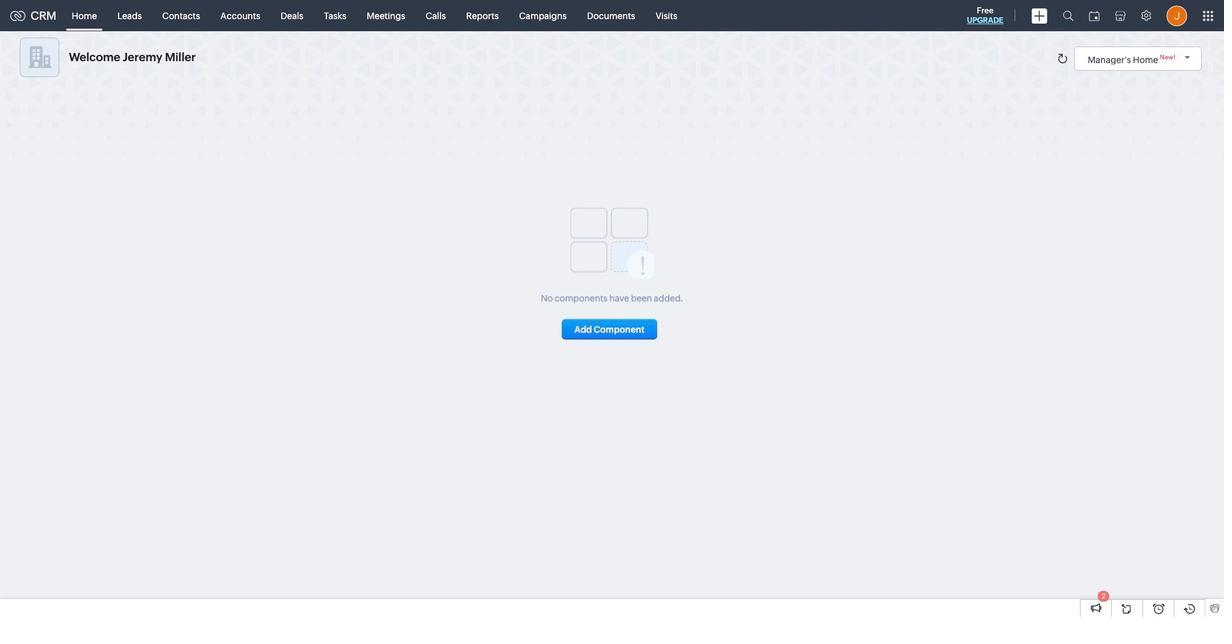Task type: describe. For each thing, give the bounding box(es) containing it.
profile image
[[1167, 5, 1187, 26]]

create menu element
[[1024, 0, 1055, 31]]

calendar image
[[1089, 11, 1100, 21]]

search element
[[1055, 0, 1081, 31]]

logo image
[[10, 11, 26, 21]]

profile element
[[1159, 0, 1195, 31]]



Task type: locate. For each thing, give the bounding box(es) containing it.
create menu image
[[1031, 8, 1047, 23]]

search image
[[1063, 10, 1074, 21]]



Task type: vqa. For each thing, say whether or not it's contained in the screenshot.
USER
no



